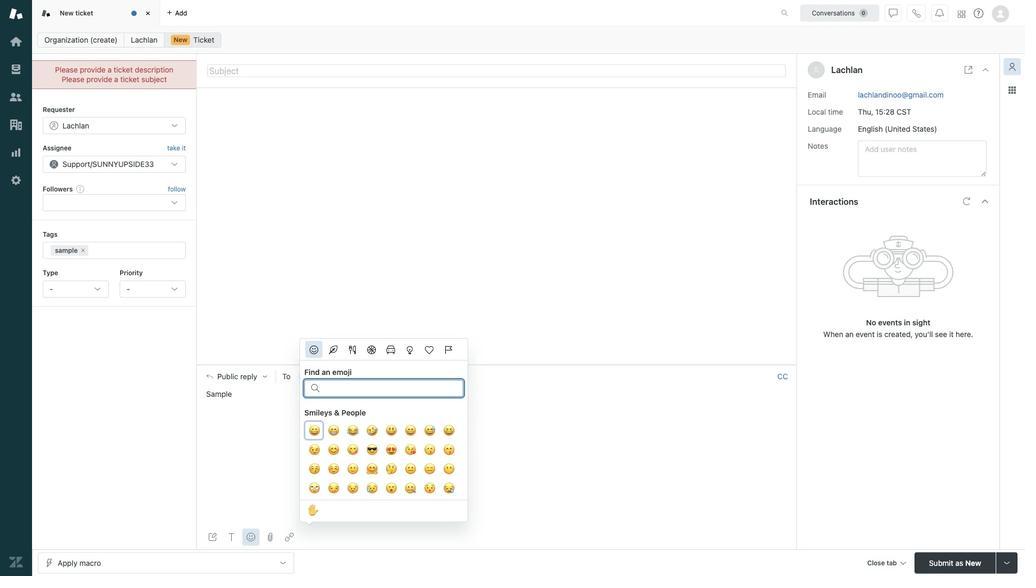 Task type: describe. For each thing, give the bounding box(es) containing it.
you'll
[[915, 330, 933, 339]]

english
[[858, 124, 883, 133]]

😙️ 😚️
[[309, 443, 454, 477]]

Add user notes text field
[[858, 141, 987, 177]]

follow button
[[168, 184, 186, 194]]

😘️
[[405, 443, 415, 458]]

1 vertical spatial provide
[[86, 75, 112, 84]]

0 vertical spatial provide
[[80, 65, 106, 74]]

- for priority
[[127, 285, 130, 294]]

zendesk products image
[[958, 10, 965, 18]]

take it button
[[167, 143, 186, 154]]

customer context image
[[1008, 62, 1017, 71]]

15:28
[[876, 107, 895, 116]]

no
[[866, 318, 876, 327]]

😏️
[[328, 482, 339, 496]]

new ticket tab
[[32, 0, 160, 27]]

as
[[956, 559, 963, 568]]

draft mode image
[[208, 533, 217, 542]]

created,
[[885, 330, 913, 339]]

interactions
[[810, 197, 858, 207]]

0 vertical spatial please
[[55, 65, 78, 74]]

1 vertical spatial ticket
[[114, 65, 133, 74]]

&
[[334, 409, 340, 418]]

notes
[[808, 142, 828, 150]]

take it
[[167, 144, 186, 152]]

when
[[823, 330, 843, 339]]

in
[[904, 318, 911, 327]]

get help image
[[974, 9, 984, 18]]

😆️
[[443, 424, 454, 438]]

😃️
[[386, 424, 396, 438]]

an inside "no events in sight when an event is created, you'll see it here."
[[845, 330, 854, 339]]

😙️
[[443, 443, 454, 458]]

apps image
[[1008, 86, 1017, 95]]

submit as new
[[929, 559, 981, 568]]

(create)
[[90, 36, 118, 44]]

organization
[[44, 36, 88, 44]]

✋
[[308, 504, 318, 518]]

😥️
[[366, 482, 377, 496]]

priority
[[120, 269, 143, 277]]

😐️
[[405, 463, 415, 477]]

states)
[[913, 124, 937, 133]]

time
[[828, 107, 843, 116]]

add link (cmd k) image
[[285, 533, 294, 542]]

(united
[[885, 124, 911, 133]]

new ticket
[[60, 9, 93, 17]]

😚️
[[309, 463, 319, 477]]

ticket inside new ticket tab
[[75, 9, 93, 17]]

- button for priority
[[120, 281, 186, 298]]

it inside button
[[182, 144, 186, 152]]

submit
[[929, 559, 954, 568]]

😗️
[[424, 443, 435, 458]]

thu,
[[858, 107, 873, 116]]

to
[[282, 372, 291, 381]]

views image
[[9, 62, 23, 76]]

it inside "no events in sight when an event is created, you'll see it here."
[[949, 330, 954, 339]]

new for new
[[174, 36, 188, 44]]

local
[[808, 107, 826, 116]]

organizations image
[[9, 118, 23, 132]]

user image
[[814, 67, 819, 73]]

thu, 15:28 cst
[[858, 107, 911, 116]]

😂️
[[347, 424, 358, 438]]

description
[[135, 65, 173, 74]]

☺️
[[328, 463, 339, 477]]

new for new ticket
[[60, 9, 74, 17]]

😶️ 🙄️
[[309, 463, 454, 496]]

lachlan inside secondary element
[[131, 36, 158, 44]]

😎️
[[366, 443, 377, 458]]

smileys
[[304, 409, 332, 418]]

🤐️
[[405, 482, 415, 496]]

new link
[[164, 33, 221, 48]]

close image
[[981, 66, 990, 74]]

view more details image
[[964, 66, 973, 74]]

😪️
[[443, 482, 454, 496]]

- button for type
[[43, 281, 109, 298]]

0 horizontal spatial an
[[322, 368, 330, 377]]

1 vertical spatial a
[[114, 75, 118, 84]]

close image
[[143, 8, 153, 19]]



Task type: locate. For each thing, give the bounding box(es) containing it.
1 horizontal spatial new
[[174, 36, 188, 44]]

local time
[[808, 107, 843, 116]]

0 vertical spatial new
[[60, 9, 74, 17]]

0 horizontal spatial a
[[108, 65, 112, 74]]

-
[[50, 285, 53, 294], [127, 285, 130, 294]]

it right take
[[182, 144, 186, 152]]

lachlan right user icon at top
[[831, 65, 863, 75]]

see
[[935, 330, 947, 339]]

😶️
[[443, 463, 454, 477]]

1 - button from the left
[[43, 281, 109, 298]]

add attachment image
[[266, 533, 274, 542]]

0 vertical spatial a
[[108, 65, 112, 74]]

2 - button from the left
[[120, 281, 186, 298]]

1 horizontal spatial - button
[[120, 281, 186, 298]]

smileys & people
[[304, 409, 366, 418]]

organization (create)
[[44, 36, 118, 44]]

no events in sight when an event is created, you'll see it here.
[[823, 318, 973, 339]]

1 horizontal spatial it
[[949, 330, 954, 339]]

- button down the "type"
[[43, 281, 109, 298]]

😍️
[[386, 443, 396, 458]]

insert emojis image
[[247, 533, 255, 542]]

0 horizontal spatial it
[[182, 144, 186, 152]]

🤔️
[[386, 463, 396, 477]]

please
[[55, 65, 78, 74], [62, 75, 84, 84]]

language
[[808, 124, 842, 133]]

0 vertical spatial an
[[845, 330, 854, 339]]

😀️
[[309, 424, 319, 438]]

1 vertical spatial lachlan
[[831, 65, 863, 75]]

conversations button
[[800, 5, 879, 22]]

2 vertical spatial lachlan
[[310, 373, 335, 381]]

tabs tab list
[[32, 0, 770, 27]]

😄️
[[405, 424, 415, 438]]

edit user image
[[339, 373, 346, 381]]

people
[[342, 409, 366, 418]]

lachlandinoo@gmail.com
[[858, 90, 944, 99]]

new inside tab
[[60, 9, 74, 17]]

😯️
[[424, 482, 435, 496]]

new right "lachlan" link
[[174, 36, 188, 44]]

an right find
[[322, 368, 330, 377]]

1 - from the left
[[50, 285, 53, 294]]

😣️
[[347, 482, 358, 496]]

conversations
[[812, 9, 855, 17]]

ticket left subject
[[120, 75, 139, 84]]

0 horizontal spatial lachlan
[[131, 36, 158, 44]]

- button
[[43, 281, 109, 298], [120, 281, 186, 298]]

cst
[[897, 107, 911, 116]]

😊️
[[328, 443, 339, 458]]

1 vertical spatial please
[[62, 75, 84, 84]]

cc
[[778, 372, 788, 381]]

emoji
[[332, 368, 352, 377]]

2 horizontal spatial lachlan
[[831, 65, 863, 75]]

🙂️
[[347, 463, 358, 477]]

😆️ 😉️
[[309, 424, 454, 458]]

0 vertical spatial ticket
[[75, 9, 93, 17]]

2 - from the left
[[127, 285, 130, 294]]

is
[[877, 330, 882, 339]]

organization (create) button
[[37, 33, 124, 48]]

zendesk image
[[9, 556, 23, 570]]

😑️
[[424, 463, 435, 477]]

it right see
[[949, 330, 954, 339]]

zendesk support image
[[9, 7, 23, 21]]

main element
[[0, 0, 32, 577]]

0 horizontal spatial new
[[60, 9, 74, 17]]

1 vertical spatial it
[[949, 330, 954, 339]]

sample
[[206, 390, 234, 399]]

ticket
[[75, 9, 93, 17], [114, 65, 133, 74], [120, 75, 139, 84]]

events
[[878, 318, 902, 327]]

ticket up organization (create)
[[75, 9, 93, 17]]

2 horizontal spatial new
[[965, 559, 981, 568]]

take
[[167, 144, 180, 152]]

lachlan right lachlandinoo@gmail.com 'image'
[[310, 373, 335, 381]]

0 horizontal spatial -
[[50, 285, 53, 294]]

🤣️
[[366, 424, 377, 438]]

Find an emoji field
[[324, 381, 457, 395]]

😅️
[[424, 424, 435, 438]]

1 horizontal spatial a
[[114, 75, 118, 84]]

😉️
[[309, 443, 319, 458]]

1 horizontal spatial lachlan
[[310, 373, 335, 381]]

0 vertical spatial lachlan
[[131, 36, 158, 44]]

please provide a ticket description please provide a ticket subject
[[55, 65, 173, 84]]

subject
[[141, 75, 167, 84]]

get started image
[[9, 35, 23, 49]]

lachlan link
[[124, 33, 165, 48]]

english (united states)
[[858, 124, 937, 133]]

new inside secondary element
[[174, 36, 188, 44]]

ticket left the description
[[114, 65, 133, 74]]

here.
[[956, 330, 973, 339]]

0 horizontal spatial - button
[[43, 281, 109, 298]]

- down priority
[[127, 285, 130, 294]]

Subject field
[[207, 64, 786, 77]]

1 horizontal spatial -
[[127, 285, 130, 294]]

🤗️
[[366, 463, 377, 477]]

an
[[845, 330, 854, 339], [322, 368, 330, 377]]

1 horizontal spatial an
[[845, 330, 854, 339]]

😁️
[[328, 424, 339, 438]]

✋ button
[[304, 502, 321, 521]]

1 vertical spatial an
[[322, 368, 330, 377]]

- for type
[[50, 285, 53, 294]]

admin image
[[9, 174, 23, 187]]

lachlan
[[131, 36, 158, 44], [831, 65, 863, 75], [310, 373, 335, 381]]

type
[[43, 269, 58, 277]]

1 vertical spatial new
[[174, 36, 188, 44]]

follow
[[168, 185, 186, 193]]

a
[[108, 65, 112, 74], [114, 75, 118, 84]]

secondary element
[[32, 29, 1025, 51]]

event
[[856, 330, 875, 339]]

an left event
[[845, 330, 854, 339]]

new
[[60, 9, 74, 17], [174, 36, 188, 44], [965, 559, 981, 568]]

0 vertical spatial it
[[182, 144, 186, 152]]

2 vertical spatial new
[[965, 559, 981, 568]]

customers image
[[9, 90, 23, 104]]

sight
[[912, 318, 931, 327]]

cc button
[[777, 372, 788, 382]]

find an emoji
[[304, 368, 352, 377]]

new right as
[[965, 559, 981, 568]]

a down (create)
[[108, 65, 112, 74]]

a left subject
[[114, 75, 118, 84]]

new up organization at top left
[[60, 9, 74, 17]]

email
[[808, 90, 826, 99]]

😋️
[[347, 443, 358, 458]]

2 vertical spatial ticket
[[120, 75, 139, 84]]

reporting image
[[9, 146, 23, 160]]

provide
[[80, 65, 106, 74], [86, 75, 112, 84]]

find
[[304, 368, 320, 377]]

- button down priority
[[120, 281, 186, 298]]

format text image
[[227, 533, 236, 542]]

lachlandinoo@gmail.com image
[[299, 373, 308, 381]]

Public reply composer text field
[[202, 388, 792, 411]]

user image
[[813, 67, 820, 73]]

it
[[182, 144, 186, 152], [949, 330, 954, 339]]

- down the "type"
[[50, 285, 53, 294]]

lachlan down close icon
[[131, 36, 158, 44]]

🙄️
[[309, 482, 319, 496]]

😮️
[[386, 482, 396, 496]]



Task type: vqa. For each thing, say whether or not it's contained in the screenshot.
Edit user image
yes



